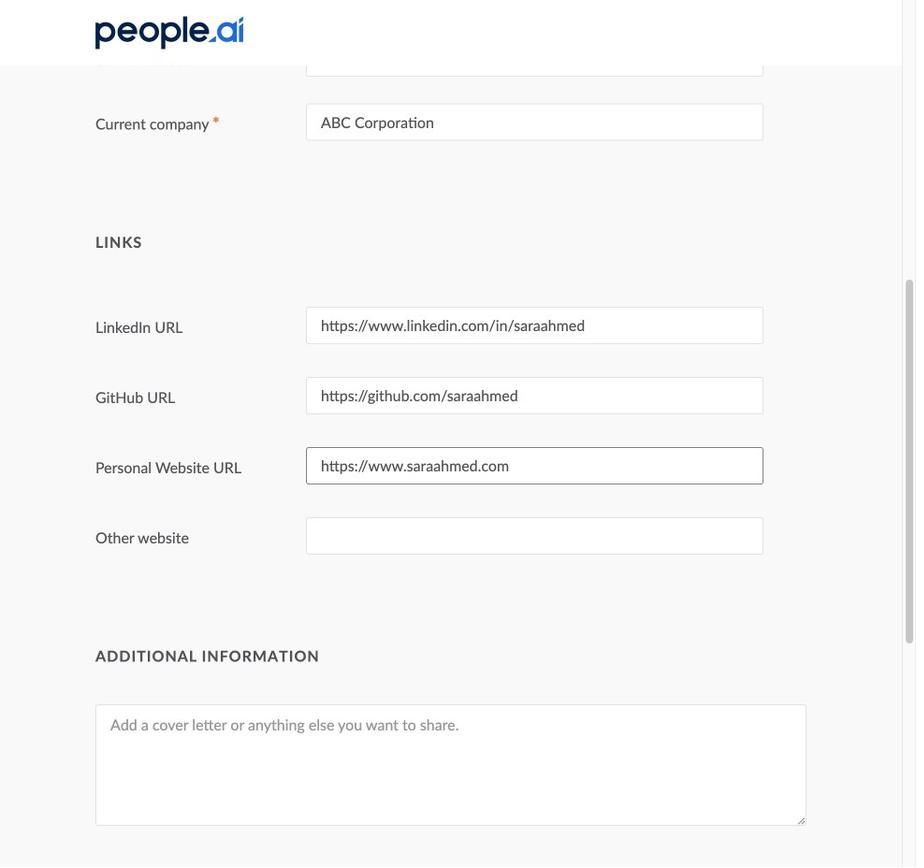 Task type: describe. For each thing, give the bounding box(es) containing it.
Add a cover letter or anything else you want to share. text field
[[95, 705, 807, 826]]



Task type: locate. For each thing, give the bounding box(es) containing it.
None text field
[[306, 307, 764, 344], [306, 377, 764, 415], [306, 518, 764, 555], [306, 307, 764, 344], [306, 377, 764, 415], [306, 518, 764, 555]]

people.ai logo image
[[95, 16, 243, 49]]

None text field
[[306, 0, 764, 7], [306, 39, 764, 77], [306, 103, 764, 141], [306, 447, 764, 485], [306, 0, 764, 7], [306, 39, 764, 77], [306, 103, 764, 141], [306, 447, 764, 485]]



Task type: vqa. For each thing, say whether or not it's contained in the screenshot.
the paperclip icon
no



